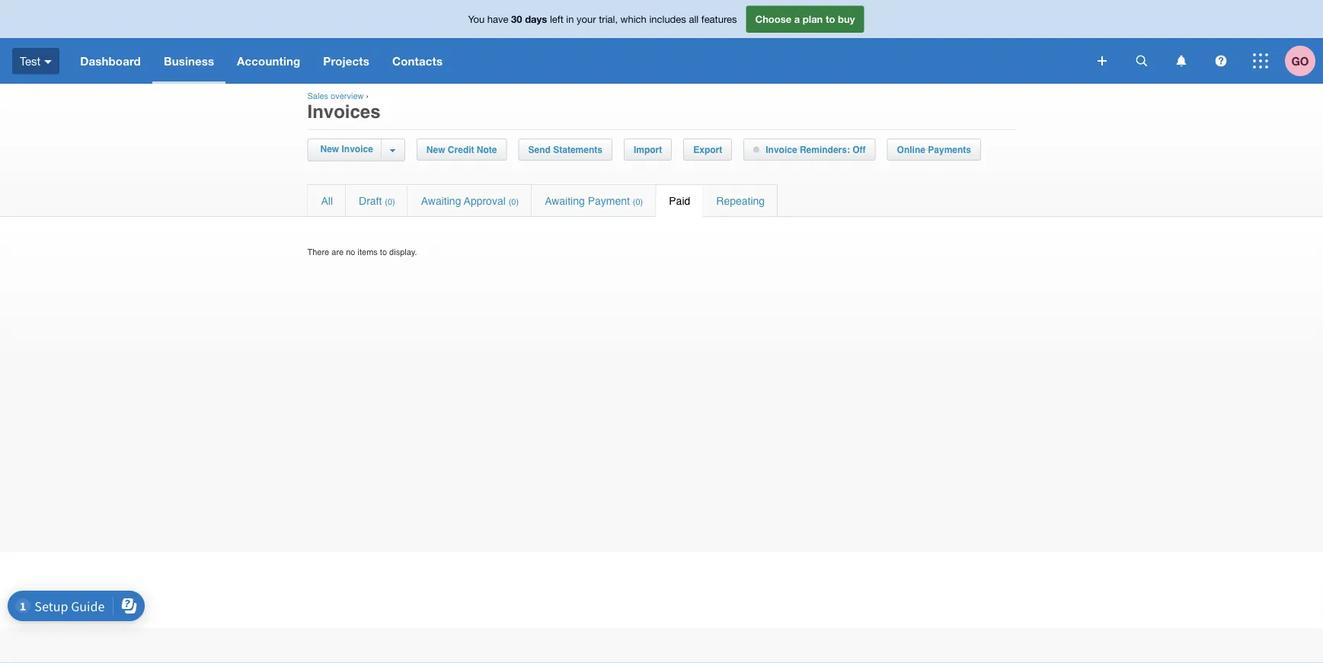 Task type: locate. For each thing, give the bounding box(es) containing it.
2 horizontal spatial (0)
[[633, 197, 643, 206]]

new credit note
[[427, 144, 497, 155]]

accounting
[[237, 54, 300, 68]]

invoice down invoices
[[342, 144, 373, 155]]

payments
[[928, 144, 971, 155]]

1 horizontal spatial (0)
[[509, 197, 519, 206]]

import link
[[625, 139, 671, 160]]

awaiting left payment in the top of the page
[[545, 195, 585, 207]]

in
[[566, 13, 574, 25]]

0 vertical spatial to
[[826, 13, 835, 25]]

2 awaiting from the left
[[545, 195, 585, 207]]

paid link
[[656, 185, 703, 216]]

to right items
[[380, 247, 387, 257]]

business
[[164, 54, 214, 68]]

draft (0)
[[359, 195, 395, 207]]

test button
[[0, 38, 69, 84]]

new left credit on the top
[[427, 144, 445, 155]]

0 horizontal spatial to
[[380, 247, 387, 257]]

dashboard
[[80, 54, 141, 68]]

test
[[20, 54, 41, 68]]

1 horizontal spatial invoice
[[766, 144, 797, 155]]

export link
[[684, 139, 732, 160]]

1 new from the left
[[320, 144, 339, 155]]

new inside new invoice link
[[320, 144, 339, 155]]

new
[[320, 144, 339, 155], [427, 144, 445, 155]]

note
[[477, 144, 497, 155]]

invoice
[[342, 144, 373, 155], [766, 144, 797, 155]]

to left buy
[[826, 13, 835, 25]]

left
[[550, 13, 564, 25]]

send statements
[[528, 144, 603, 155]]

new down invoices
[[320, 144, 339, 155]]

navigation containing dashboard
[[69, 38, 1087, 84]]

all
[[321, 195, 333, 207]]

1 horizontal spatial awaiting
[[545, 195, 585, 207]]

1 invoice from the left
[[342, 144, 373, 155]]

0 horizontal spatial awaiting
[[421, 195, 461, 207]]

includes
[[649, 13, 686, 25]]

contacts
[[392, 54, 443, 68]]

1 horizontal spatial new
[[427, 144, 445, 155]]

svg image
[[1136, 55, 1148, 67], [44, 60, 52, 64]]

to
[[826, 13, 835, 25], [380, 247, 387, 257]]

1 (0) from the left
[[385, 197, 395, 206]]

0 horizontal spatial new
[[320, 144, 339, 155]]

banner
[[0, 0, 1323, 84]]

awaiting left approval
[[421, 195, 461, 207]]

0 horizontal spatial svg image
[[44, 60, 52, 64]]

new invoice link
[[317, 139, 381, 160]]

a
[[795, 13, 800, 25]]

(0) right payment in the top of the page
[[633, 197, 643, 206]]

0 horizontal spatial invoice
[[342, 144, 373, 155]]

awaiting payment (0)
[[545, 195, 643, 207]]

0 horizontal spatial (0)
[[385, 197, 395, 206]]

contacts button
[[381, 38, 454, 84]]

you
[[468, 13, 485, 25]]

svg image
[[1253, 53, 1269, 69], [1177, 55, 1187, 67], [1216, 55, 1227, 67], [1098, 56, 1107, 66]]

you have 30 days left in your trial, which includes all features
[[468, 13, 737, 25]]

sales overview link
[[307, 91, 364, 101]]

projects button
[[312, 38, 381, 84]]

navigation
[[69, 38, 1087, 84]]

2 new from the left
[[427, 144, 445, 155]]

features
[[702, 13, 737, 25]]

invoice left reminders: at the right
[[766, 144, 797, 155]]

(0) inside awaiting approval (0)
[[509, 197, 519, 206]]

1 vertical spatial to
[[380, 247, 387, 257]]

dashboard link
[[69, 38, 152, 84]]

invoice reminders:                                  off link
[[745, 139, 875, 160]]

(0) inside awaiting payment (0)
[[633, 197, 643, 206]]

1 horizontal spatial svg image
[[1136, 55, 1148, 67]]

online payments link
[[888, 139, 981, 160]]

1 horizontal spatial to
[[826, 13, 835, 25]]

awaiting
[[421, 195, 461, 207], [545, 195, 585, 207]]

choose a plan to buy
[[755, 13, 855, 25]]

1 awaiting from the left
[[421, 195, 461, 207]]

repeating link
[[703, 185, 778, 216]]

new inside new credit note link
[[427, 144, 445, 155]]

(0) right draft
[[385, 197, 395, 206]]

navigation inside banner
[[69, 38, 1087, 84]]

2 (0) from the left
[[509, 197, 519, 206]]

draft
[[359, 195, 382, 207]]

(0) inside draft (0)
[[385, 197, 395, 206]]

there
[[307, 247, 329, 257]]

new for new credit note
[[427, 144, 445, 155]]

go
[[1292, 54, 1309, 68]]

go button
[[1285, 38, 1323, 84]]

awaiting for awaiting payment
[[545, 195, 585, 207]]

(0) right approval
[[509, 197, 519, 206]]

(0)
[[385, 197, 395, 206], [509, 197, 519, 206], [633, 197, 643, 206]]

3 (0) from the left
[[633, 197, 643, 206]]



Task type: vqa. For each thing, say whether or not it's contained in the screenshot.
Total sales tax
no



Task type: describe. For each thing, give the bounding box(es) containing it.
sales overview › invoices
[[307, 91, 381, 122]]

30
[[511, 13, 522, 25]]

plan
[[803, 13, 823, 25]]

which
[[621, 13, 647, 25]]

(0) for awaiting approval
[[509, 197, 519, 206]]

payment
[[588, 195, 630, 207]]

statements
[[553, 144, 603, 155]]

2 invoice from the left
[[766, 144, 797, 155]]

items
[[358, 247, 378, 257]]

credit
[[448, 144, 474, 155]]

banner containing dashboard
[[0, 0, 1323, 84]]

approval
[[464, 195, 506, 207]]

invoice reminders:                                  off
[[766, 144, 866, 155]]

sales
[[307, 91, 328, 101]]

import
[[634, 144, 662, 155]]

all
[[689, 13, 699, 25]]

send
[[528, 144, 551, 155]]

trial,
[[599, 13, 618, 25]]

paid
[[669, 195, 691, 207]]

new invoice
[[320, 144, 373, 155]]

online payments
[[897, 144, 971, 155]]

(0) for awaiting payment
[[633, 197, 643, 206]]

are
[[332, 247, 344, 257]]

new for new invoice
[[320, 144, 339, 155]]

projects
[[323, 54, 369, 68]]

svg image inside test popup button
[[44, 60, 52, 64]]

send statements link
[[519, 139, 612, 160]]

buy
[[838, 13, 855, 25]]

accounting button
[[226, 38, 312, 84]]

reminders:
[[800, 144, 850, 155]]

awaiting approval (0)
[[421, 195, 519, 207]]

overview
[[331, 91, 364, 101]]

invoices
[[307, 101, 381, 122]]

display.
[[389, 247, 417, 257]]

repeating
[[716, 195, 765, 207]]

awaiting for awaiting approval
[[421, 195, 461, 207]]

off
[[853, 144, 866, 155]]

business button
[[152, 38, 226, 84]]

no
[[346, 247, 355, 257]]

export
[[694, 144, 722, 155]]

choose
[[755, 13, 792, 25]]

new credit note link
[[417, 139, 506, 160]]

all link
[[308, 185, 345, 216]]

›
[[366, 91, 369, 101]]

online
[[897, 144, 926, 155]]

there are no items to display.
[[307, 247, 417, 257]]

your
[[577, 13, 596, 25]]

have
[[487, 13, 509, 25]]

days
[[525, 13, 547, 25]]



